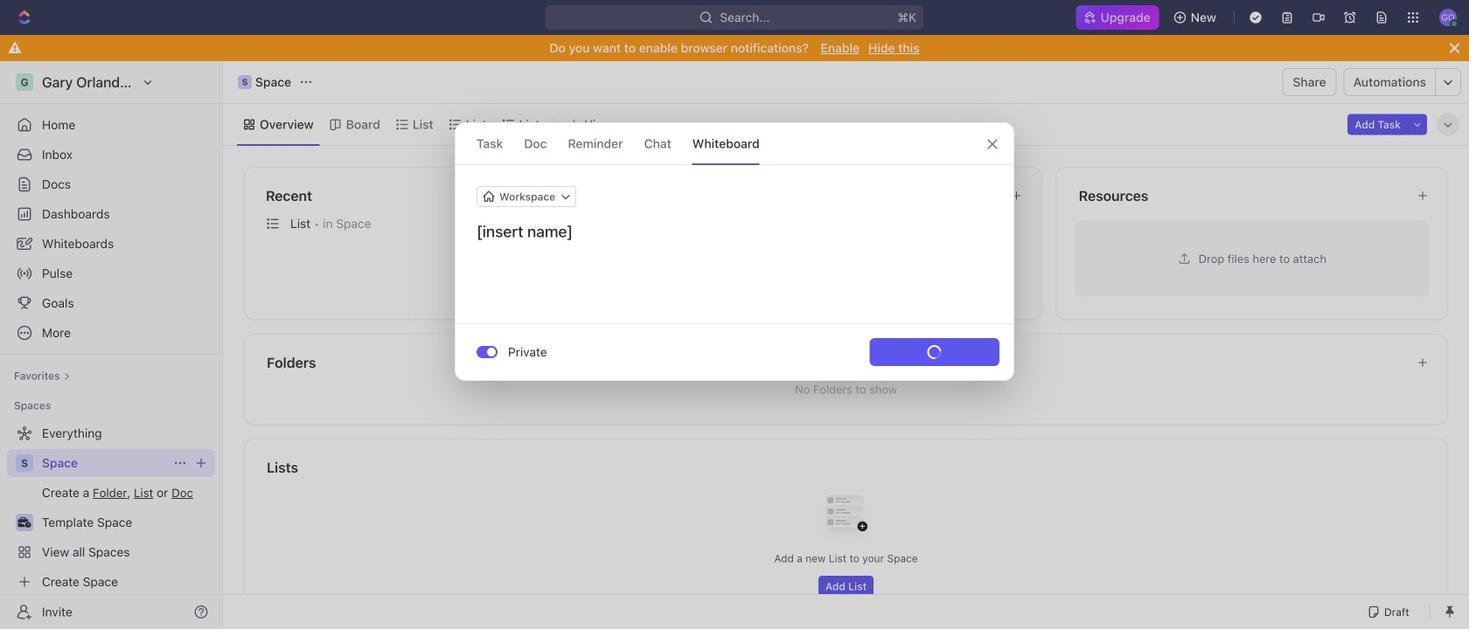 Task type: locate. For each thing, give the bounding box(es) containing it.
space, , element
[[238, 75, 252, 89], [16, 455, 33, 472]]

1 vertical spatial space, , element
[[16, 455, 33, 472]]

space, , element inside tree
[[16, 455, 33, 472]]

0 vertical spatial space, , element
[[238, 75, 252, 89]]

dialog
[[455, 122, 1015, 381]]

Name this Whiteboard... field
[[456, 221, 1014, 242]]

0 horizontal spatial space, , element
[[16, 455, 33, 472]]

tree
[[7, 420, 215, 597]]



Task type: describe. For each thing, give the bounding box(es) containing it.
no lists icon. image
[[812, 482, 882, 552]]

1 horizontal spatial space, , element
[[238, 75, 252, 89]]

sidebar navigation
[[0, 61, 223, 630]]

tree inside the sidebar navigation
[[7, 420, 215, 597]]



Task type: vqa. For each thing, say whether or not it's contained in the screenshot.
TERRY TURTLE'S WORKSPACE, , element
no



